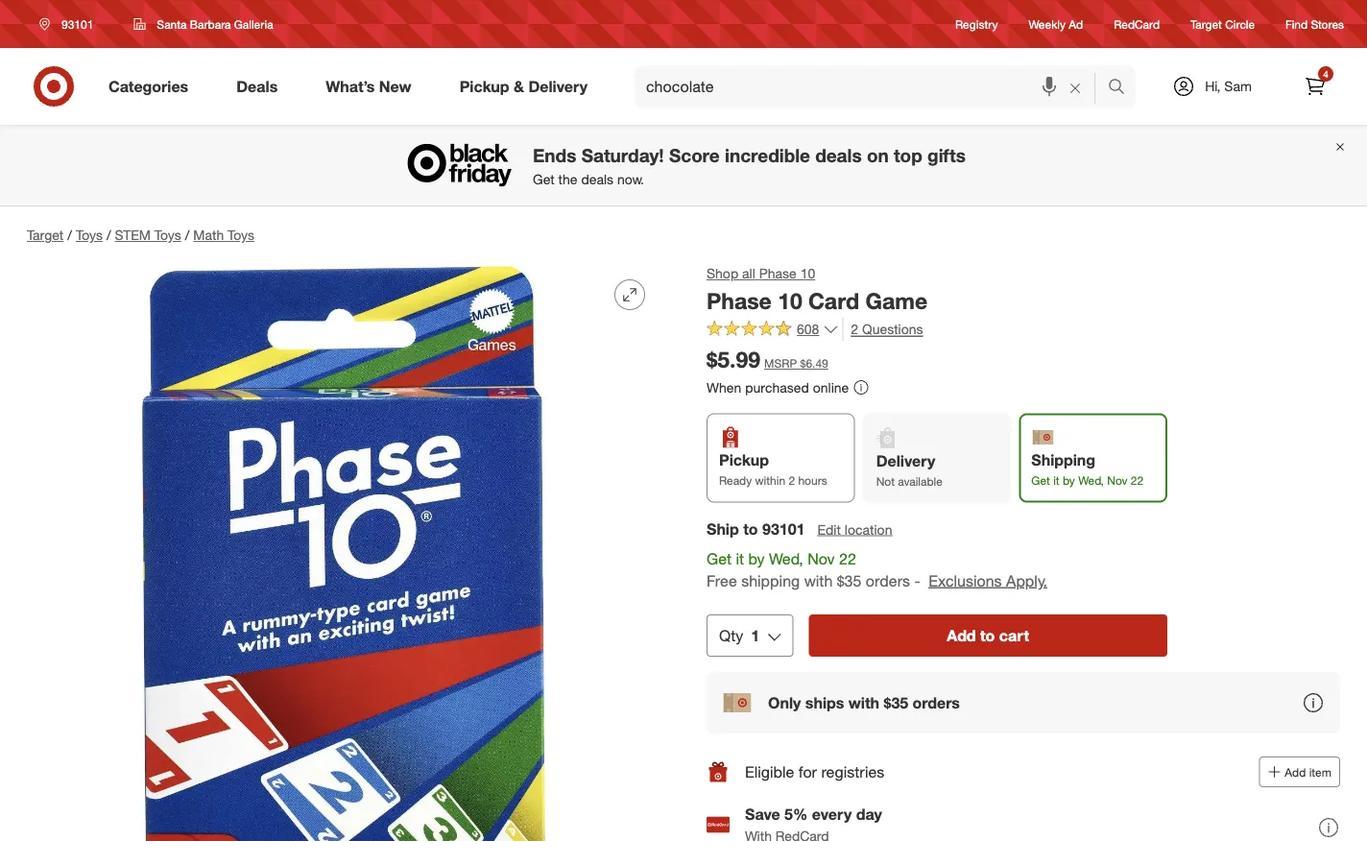 Task type: vqa. For each thing, say whether or not it's contained in the screenshot.


Task type: describe. For each thing, give the bounding box(es) containing it.
for
[[799, 763, 817, 782]]

math toys link
[[193, 227, 255, 244]]

score
[[669, 144, 720, 166]]

add item
[[1286, 765, 1332, 780]]

math
[[193, 227, 224, 244]]

stores
[[1312, 17, 1345, 31]]

on
[[867, 144, 889, 166]]

93101 inside dropdown button
[[61, 17, 94, 31]]

edit
[[818, 521, 841, 538]]

1 vertical spatial phase
[[707, 287, 772, 314]]

get it by wed, nov 22 free shipping with $35 orders - exclusions apply.
[[707, 549, 1048, 590]]

$5.99
[[707, 346, 761, 373]]

free
[[707, 571, 737, 590]]

1 toys from the left
[[76, 227, 103, 244]]

target link
[[27, 227, 64, 244]]

find stores link
[[1286, 16, 1345, 32]]

save 5% every day
[[745, 806, 883, 824]]

deals link
[[220, 65, 302, 108]]

shipping get it by wed, nov 22
[[1032, 451, 1144, 487]]

ends
[[533, 144, 577, 166]]

target circle
[[1191, 17, 1256, 31]]

0 horizontal spatial delivery
[[529, 77, 588, 96]]

santa barbara galleria
[[157, 17, 273, 31]]

ends saturday! score incredible deals on top gifts get the deals now.
[[533, 144, 966, 187]]

2 questions link
[[843, 319, 924, 341]]

not
[[877, 474, 895, 488]]

22 inside get it by wed, nov 22 free shipping with $35 orders - exclusions apply.
[[840, 549, 857, 568]]

game
[[866, 287, 928, 314]]

$5.99 msrp $6.49
[[707, 346, 829, 373]]

save
[[745, 806, 781, 824]]

hi, sam
[[1206, 78, 1252, 95]]

delivery not available
[[877, 452, 943, 488]]

exclusions
[[929, 571, 1002, 590]]

1
[[752, 626, 760, 645]]

orders inside button
[[913, 694, 961, 712]]

add item button
[[1260, 757, 1341, 788]]

0 vertical spatial 10
[[801, 265, 816, 282]]

within
[[756, 473, 786, 487]]

shop
[[707, 265, 739, 282]]

What can we help you find? suggestions appear below search field
[[635, 65, 1113, 108]]

new
[[379, 77, 412, 96]]

find
[[1286, 17, 1308, 31]]

608
[[797, 321, 820, 338]]

only ships with $35 orders
[[768, 694, 961, 712]]

registry link
[[956, 16, 999, 32]]

orders inside get it by wed, nov 22 free shipping with $35 orders - exclusions apply.
[[866, 571, 911, 590]]

by inside get it by wed, nov 22 free shipping with $35 orders - exclusions apply.
[[749, 549, 765, 568]]

shop all phase 10 phase 10 card game
[[707, 265, 928, 314]]

the
[[559, 171, 578, 187]]

shipping
[[742, 571, 800, 590]]

wed, inside shipping get it by wed, nov 22
[[1079, 473, 1105, 487]]

sam
[[1225, 78, 1252, 95]]

what's
[[326, 77, 375, 96]]

3 / from the left
[[185, 227, 190, 244]]

shipping
[[1032, 451, 1096, 470]]

location
[[845, 521, 893, 538]]

hours
[[799, 473, 828, 487]]

5%
[[785, 806, 808, 824]]

stem
[[115, 227, 151, 244]]

galleria
[[234, 17, 273, 31]]

pickup for &
[[460, 77, 510, 96]]

saturday!
[[582, 144, 664, 166]]

gifts
[[928, 144, 966, 166]]

it inside get it by wed, nov 22 free shipping with $35 orders - exclusions apply.
[[736, 549, 744, 568]]

pickup ready within 2 hours
[[719, 451, 828, 487]]

ready
[[719, 473, 752, 487]]

barbara
[[190, 17, 231, 31]]

qty
[[719, 626, 744, 645]]

nov inside shipping get it by wed, nov 22
[[1108, 473, 1128, 487]]

phase 10 card game, 1 of 10 image
[[27, 264, 661, 841]]

redcard link
[[1114, 16, 1160, 32]]

questions
[[863, 321, 924, 338]]

nov inside get it by wed, nov 22 free shipping with $35 orders - exclusions apply.
[[808, 549, 835, 568]]

only ships with $35 orders button
[[707, 673, 1341, 734]]

$35 inside button
[[884, 694, 909, 712]]

get inside "ends saturday! score incredible deals on top gifts get the deals now."
[[533, 171, 555, 187]]

edit location
[[818, 521, 893, 538]]

with inside get it by wed, nov 22 free shipping with $35 orders - exclusions apply.
[[805, 571, 833, 590]]

0 vertical spatial phase
[[760, 265, 797, 282]]

2 questions
[[851, 321, 924, 338]]

cart
[[1000, 626, 1030, 645]]

ship
[[707, 520, 739, 538]]

-
[[915, 571, 921, 590]]

search button
[[1100, 65, 1146, 111]]

to for ship
[[744, 520, 758, 538]]

redcard
[[1114, 17, 1160, 31]]

by inside shipping get it by wed, nov 22
[[1063, 473, 1076, 487]]

weekly ad
[[1029, 17, 1084, 31]]

purchased
[[746, 379, 810, 396]]

ship to 93101
[[707, 520, 805, 538]]

wed, inside get it by wed, nov 22 free shipping with $35 orders - exclusions apply.
[[770, 549, 804, 568]]



Task type: locate. For each thing, give the bounding box(es) containing it.
$35 right ships
[[884, 694, 909, 712]]

target circle link
[[1191, 16, 1256, 32]]

toys link
[[76, 227, 103, 244]]

toys left stem
[[76, 227, 103, 244]]

2 / from the left
[[107, 227, 111, 244]]

find stores
[[1286, 17, 1345, 31]]

10 up 608
[[778, 287, 803, 314]]

phase right all
[[760, 265, 797, 282]]

608 link
[[707, 319, 839, 342]]

0 vertical spatial orders
[[866, 571, 911, 590]]

0 horizontal spatial deals
[[582, 171, 614, 187]]

2 toys from the left
[[154, 227, 181, 244]]

deals right the
[[582, 171, 614, 187]]

0 horizontal spatial 22
[[840, 549, 857, 568]]

pickup inside pickup ready within 2 hours
[[719, 451, 769, 470]]

phase down all
[[707, 287, 772, 314]]

10 up the "card"
[[801, 265, 816, 282]]

hi,
[[1206, 78, 1221, 95]]

add to cart
[[947, 626, 1030, 645]]

weekly
[[1029, 17, 1066, 31]]

add to cart button
[[809, 615, 1168, 657]]

apply.
[[1007, 571, 1048, 590]]

0 horizontal spatial with
[[805, 571, 833, 590]]

0 horizontal spatial get
[[533, 171, 555, 187]]

target for target circle
[[1191, 17, 1223, 31]]

0 vertical spatial to
[[744, 520, 758, 538]]

get left the
[[533, 171, 555, 187]]

2 horizontal spatial /
[[185, 227, 190, 244]]

0 vertical spatial nov
[[1108, 473, 1128, 487]]

target
[[1191, 17, 1223, 31], [27, 227, 64, 244]]

toys right math
[[228, 227, 255, 244]]

categories link
[[92, 65, 213, 108]]

1 vertical spatial 93101
[[763, 520, 805, 538]]

orders left -
[[866, 571, 911, 590]]

now.
[[618, 171, 645, 187]]

2 horizontal spatial toys
[[228, 227, 255, 244]]

top
[[894, 144, 923, 166]]

delivery up 'available'
[[877, 452, 936, 470]]

add inside button
[[1286, 765, 1307, 780]]

it
[[1054, 473, 1060, 487], [736, 549, 744, 568]]

day
[[856, 806, 883, 824]]

1 horizontal spatial nov
[[1108, 473, 1128, 487]]

1 horizontal spatial get
[[707, 549, 732, 568]]

eligible for registries
[[745, 763, 885, 782]]

1 vertical spatial $35
[[884, 694, 909, 712]]

pickup & delivery
[[460, 77, 588, 96]]

pickup
[[460, 77, 510, 96], [719, 451, 769, 470]]

0 vertical spatial $35
[[837, 571, 862, 590]]

add left item
[[1286, 765, 1307, 780]]

phase
[[760, 265, 797, 282], [707, 287, 772, 314]]

1 horizontal spatial it
[[1054, 473, 1060, 487]]

93101 left edit
[[763, 520, 805, 538]]

1 horizontal spatial add
[[1286, 765, 1307, 780]]

0 vertical spatial target
[[1191, 17, 1223, 31]]

to
[[744, 520, 758, 538], [981, 626, 996, 645]]

0 horizontal spatial toys
[[76, 227, 103, 244]]

get up free
[[707, 549, 732, 568]]

1 horizontal spatial to
[[981, 626, 996, 645]]

0 vertical spatial pickup
[[460, 77, 510, 96]]

what's new link
[[310, 65, 436, 108]]

target left toys link
[[27, 227, 64, 244]]

get
[[533, 171, 555, 187], [1032, 473, 1051, 487], [707, 549, 732, 568]]

$35 inside get it by wed, nov 22 free shipping with $35 orders - exclusions apply.
[[837, 571, 862, 590]]

1 horizontal spatial deals
[[816, 144, 862, 166]]

$35 down edit location button
[[837, 571, 862, 590]]

0 horizontal spatial wed,
[[770, 549, 804, 568]]

2
[[851, 321, 859, 338], [789, 473, 795, 487]]

qty 1
[[719, 626, 760, 645]]

add left 'cart'
[[947, 626, 977, 645]]

1 vertical spatial orders
[[913, 694, 961, 712]]

0 vertical spatial 93101
[[61, 17, 94, 31]]

to left 'cart'
[[981, 626, 996, 645]]

4 link
[[1295, 65, 1337, 108]]

1 vertical spatial add
[[1286, 765, 1307, 780]]

0 vertical spatial get
[[533, 171, 555, 187]]

delivery inside delivery not available
[[877, 452, 936, 470]]

to for add
[[981, 626, 996, 645]]

22 inside shipping get it by wed, nov 22
[[1131, 473, 1144, 487]]

item
[[1310, 765, 1332, 780]]

target for target / toys / stem toys / math toys
[[27, 227, 64, 244]]

1 horizontal spatial target
[[1191, 17, 1223, 31]]

1 vertical spatial to
[[981, 626, 996, 645]]

1 horizontal spatial toys
[[154, 227, 181, 244]]

1 horizontal spatial delivery
[[877, 452, 936, 470]]

2 vertical spatial get
[[707, 549, 732, 568]]

with inside button
[[849, 694, 880, 712]]

it up free
[[736, 549, 744, 568]]

incredible
[[725, 144, 811, 166]]

1 horizontal spatial orders
[[913, 694, 961, 712]]

93101 button
[[27, 7, 114, 41]]

1 horizontal spatial /
[[107, 227, 111, 244]]

2 inside pickup ready within 2 hours
[[789, 473, 795, 487]]

registry
[[956, 17, 999, 31]]

santa
[[157, 17, 187, 31]]

1 vertical spatial with
[[849, 694, 880, 712]]

0 horizontal spatial by
[[749, 549, 765, 568]]

to right ship
[[744, 520, 758, 538]]

1 vertical spatial by
[[749, 549, 765, 568]]

with right shipping
[[805, 571, 833, 590]]

edit location button
[[817, 519, 894, 540]]

0 vertical spatial with
[[805, 571, 833, 590]]

/ right toys link
[[107, 227, 111, 244]]

when purchased online
[[707, 379, 849, 396]]

1 vertical spatial pickup
[[719, 451, 769, 470]]

add
[[947, 626, 977, 645], [1286, 765, 1307, 780]]

1 horizontal spatial wed,
[[1079, 473, 1105, 487]]

by down shipping
[[1063, 473, 1076, 487]]

0 vertical spatial wed,
[[1079, 473, 1105, 487]]

deals left on
[[816, 144, 862, 166]]

deals
[[237, 77, 278, 96]]

0 vertical spatial by
[[1063, 473, 1076, 487]]

1 vertical spatial 10
[[778, 287, 803, 314]]

orders down add to cart button
[[913, 694, 961, 712]]

1 horizontal spatial 93101
[[763, 520, 805, 538]]

deals
[[816, 144, 862, 166], [582, 171, 614, 187]]

0 vertical spatial 22
[[1131, 473, 1144, 487]]

nov
[[1108, 473, 1128, 487], [808, 549, 835, 568]]

1 vertical spatial delivery
[[877, 452, 936, 470]]

by
[[1063, 473, 1076, 487], [749, 549, 765, 568]]

toys right stem
[[154, 227, 181, 244]]

1 / from the left
[[68, 227, 72, 244]]

when
[[707, 379, 742, 396]]

exclusions apply. link
[[929, 571, 1048, 590]]

target / toys / stem toys / math toys
[[27, 227, 255, 244]]

get inside shipping get it by wed, nov 22
[[1032, 473, 1051, 487]]

0 horizontal spatial orders
[[866, 571, 911, 590]]

0 horizontal spatial it
[[736, 549, 744, 568]]

it down shipping
[[1054, 473, 1060, 487]]

1 horizontal spatial 2
[[851, 321, 859, 338]]

card
[[809, 287, 860, 314]]

get down shipping
[[1032, 473, 1051, 487]]

eligible
[[745, 763, 795, 782]]

0 vertical spatial add
[[947, 626, 977, 645]]

wed,
[[1079, 473, 1105, 487], [770, 549, 804, 568]]

only
[[768, 694, 801, 712]]

$6.49
[[801, 356, 829, 371]]

delivery right the &
[[529, 77, 588, 96]]

0 horizontal spatial target
[[27, 227, 64, 244]]

0 horizontal spatial $35
[[837, 571, 862, 590]]

0 horizontal spatial nov
[[808, 549, 835, 568]]

circle
[[1226, 17, 1256, 31]]

get inside get it by wed, nov 22 free shipping with $35 orders - exclusions apply.
[[707, 549, 732, 568]]

0 horizontal spatial /
[[68, 227, 72, 244]]

2 horizontal spatial get
[[1032, 473, 1051, 487]]

10
[[801, 265, 816, 282], [778, 287, 803, 314]]

1 vertical spatial deals
[[582, 171, 614, 187]]

wed, up shipping
[[770, 549, 804, 568]]

with right ships
[[849, 694, 880, 712]]

msrp
[[765, 356, 797, 371]]

stem toys link
[[115, 227, 181, 244]]

pickup for ready
[[719, 451, 769, 470]]

search
[[1100, 79, 1146, 98]]

target left the "circle"
[[1191, 17, 1223, 31]]

0 vertical spatial 2
[[851, 321, 859, 338]]

delivery
[[529, 77, 588, 96], [877, 452, 936, 470]]

/ left math
[[185, 227, 190, 244]]

3 toys from the left
[[228, 227, 255, 244]]

add for add item
[[1286, 765, 1307, 780]]

0 horizontal spatial add
[[947, 626, 977, 645]]

ships
[[806, 694, 845, 712]]

0 vertical spatial deals
[[816, 144, 862, 166]]

0 vertical spatial delivery
[[529, 77, 588, 96]]

93101 left santa
[[61, 17, 94, 31]]

online
[[813, 379, 849, 396]]

$35
[[837, 571, 862, 590], [884, 694, 909, 712]]

/ left toys link
[[68, 227, 72, 244]]

what's new
[[326, 77, 412, 96]]

pickup left the &
[[460, 77, 510, 96]]

to inside add to cart button
[[981, 626, 996, 645]]

1 vertical spatial 22
[[840, 549, 857, 568]]

1 vertical spatial 2
[[789, 473, 795, 487]]

santa barbara galleria button
[[121, 7, 286, 41]]

1 vertical spatial it
[[736, 549, 744, 568]]

add for add to cart
[[947, 626, 977, 645]]

0 vertical spatial it
[[1054, 473, 1060, 487]]

it inside shipping get it by wed, nov 22
[[1054, 473, 1060, 487]]

1 vertical spatial nov
[[808, 549, 835, 568]]

1 vertical spatial target
[[27, 227, 64, 244]]

0 horizontal spatial 93101
[[61, 17, 94, 31]]

1 vertical spatial wed,
[[770, 549, 804, 568]]

1 horizontal spatial 22
[[1131, 473, 1144, 487]]

every
[[812, 806, 852, 824]]

by up shipping
[[749, 549, 765, 568]]

1 vertical spatial get
[[1032, 473, 1051, 487]]

1 horizontal spatial with
[[849, 694, 880, 712]]

categories
[[109, 77, 188, 96]]

1 horizontal spatial pickup
[[719, 451, 769, 470]]

0 horizontal spatial to
[[744, 520, 758, 538]]

pickup up ready
[[719, 451, 769, 470]]

0 horizontal spatial 2
[[789, 473, 795, 487]]

1 horizontal spatial $35
[[884, 694, 909, 712]]

2 down the "card"
[[851, 321, 859, 338]]

/
[[68, 227, 72, 244], [107, 227, 111, 244], [185, 227, 190, 244]]

wed, down shipping
[[1079, 473, 1105, 487]]

2 left hours
[[789, 473, 795, 487]]

add inside button
[[947, 626, 977, 645]]

0 horizontal spatial pickup
[[460, 77, 510, 96]]

1 horizontal spatial by
[[1063, 473, 1076, 487]]



